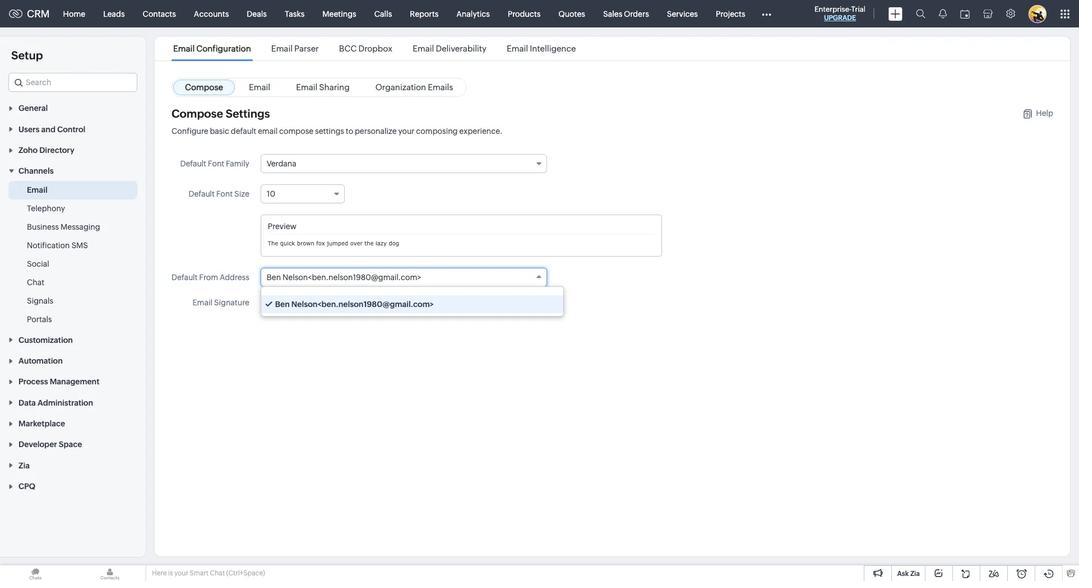 Task type: locate. For each thing, give the bounding box(es) containing it.
family
[[226, 159, 249, 168]]

email deliverability link
[[411, 44, 488, 53]]

10
[[267, 190, 275, 198]]

ben inside field
[[267, 273, 281, 282]]

list
[[163, 36, 586, 61]]

your right is
[[174, 570, 188, 578]]

1 horizontal spatial email link
[[237, 80, 282, 95]]

1 vertical spatial ben
[[275, 300, 290, 309]]

is
[[168, 570, 173, 578]]

font
[[208, 159, 224, 168], [216, 190, 233, 198]]

0 vertical spatial ben
[[267, 273, 281, 282]]

default down configure
[[180, 159, 206, 168]]

compose
[[279, 127, 314, 136]]

ask zia
[[897, 570, 920, 578]]

organization emails link
[[364, 80, 465, 95]]

compose up compose settings
[[185, 82, 223, 92]]

chat right smart
[[210, 570, 225, 578]]

1 vertical spatial font
[[216, 190, 233, 198]]

default down default font family
[[189, 190, 215, 198]]

default
[[231, 127, 256, 136]]

verdana
[[267, 159, 296, 168]]

1 vertical spatial default
[[189, 190, 215, 198]]

nelson<ben.nelson1980@gmail.com> down over
[[283, 273, 421, 282]]

1 vertical spatial ben nelson<ben.nelson1980@gmail.com>
[[275, 300, 434, 309]]

sms
[[71, 241, 88, 250]]

email down channels
[[27, 186, 47, 195]]

organization
[[375, 82, 426, 92]]

developer space
[[19, 440, 82, 449]]

email inside 'channels' region
[[27, 186, 47, 195]]

ben nelson<ben.nelson1980@gmail.com> inside field
[[267, 273, 421, 282]]

zia right the ask
[[911, 570, 920, 578]]

font left size
[[216, 190, 233, 198]]

calls
[[374, 9, 392, 18]]

sales orders link
[[594, 0, 658, 27]]

1 vertical spatial compose
[[172, 107, 223, 120]]

composing
[[416, 127, 458, 136]]

search element
[[909, 0, 932, 27]]

compose
[[185, 82, 223, 92], [172, 107, 223, 120]]

email parser link
[[270, 44, 321, 53]]

users
[[19, 125, 40, 134]]

compose for compose settings
[[172, 107, 223, 120]]

0 horizontal spatial signature
[[214, 298, 249, 307]]

None field
[[8, 73, 137, 92]]

email deliverability
[[413, 44, 487, 53]]

business
[[27, 223, 59, 232]]

sharing
[[319, 82, 350, 92]]

meetings
[[323, 9, 356, 18]]

0 vertical spatial font
[[208, 159, 224, 168]]

(ctrl+space)
[[226, 570, 265, 578]]

accounts link
[[185, 0, 238, 27]]

email
[[173, 44, 195, 53], [271, 44, 293, 53], [413, 44, 434, 53], [507, 44, 528, 53], [249, 82, 270, 92], [296, 82, 317, 92], [27, 186, 47, 195], [193, 298, 212, 307]]

organization emails
[[375, 82, 453, 92]]

intelligence
[[530, 44, 576, 53]]

notification sms link
[[27, 240, 88, 251]]

email left configuration at the left top of the page
[[173, 44, 195, 53]]

users and control button
[[0, 118, 146, 139]]

leads
[[103, 9, 125, 18]]

ask
[[897, 570, 909, 578]]

from
[[199, 273, 218, 282]]

email inside email sharing link
[[296, 82, 317, 92]]

quotes
[[559, 9, 585, 18]]

0 vertical spatial email link
[[237, 80, 282, 95]]

email down from
[[193, 298, 212, 307]]

profile element
[[1022, 0, 1054, 27]]

nelson<ben.nelson1980@gmail.com> down the ben nelson<ben.nelson1980@gmail.com> field at top
[[291, 300, 434, 309]]

add new signature
[[261, 298, 331, 307]]

chat
[[27, 278, 44, 287], [210, 570, 225, 578]]

0 vertical spatial zia
[[19, 461, 30, 470]]

0 vertical spatial chat
[[27, 278, 44, 287]]

default from address
[[172, 273, 249, 282]]

accounts
[[194, 9, 229, 18]]

general button
[[0, 98, 146, 118]]

0 vertical spatial compose
[[185, 82, 223, 92]]

projects link
[[707, 0, 754, 27]]

setup
[[11, 49, 43, 62]]

email for email configuration
[[173, 44, 195, 53]]

default for default font size
[[189, 190, 215, 198]]

1 vertical spatial your
[[174, 570, 188, 578]]

0 horizontal spatial chat
[[27, 278, 44, 287]]

1 vertical spatial zia
[[911, 570, 920, 578]]

email up settings
[[249, 82, 270, 92]]

0 vertical spatial default
[[180, 159, 206, 168]]

process management button
[[0, 371, 146, 392]]

Search text field
[[9, 73, 137, 91]]

chat down social link
[[27, 278, 44, 287]]

email down reports
[[413, 44, 434, 53]]

your left the composing
[[398, 127, 415, 136]]

10 field
[[261, 184, 345, 204]]

ben nelson<ben.nelson1980@gmail.com> inside option
[[275, 300, 434, 309]]

brown
[[297, 240, 314, 247]]

profile image
[[1029, 5, 1047, 23]]

1 vertical spatial chat
[[210, 570, 225, 578]]

0 horizontal spatial your
[[174, 570, 188, 578]]

compose up configure
[[172, 107, 223, 120]]

0 vertical spatial nelson<ben.nelson1980@gmail.com>
[[283, 273, 421, 282]]

email link
[[237, 80, 282, 95], [27, 185, 47, 196]]

0 horizontal spatial email link
[[27, 185, 47, 196]]

email link up settings
[[237, 80, 282, 95]]

Other Modules field
[[754, 5, 779, 23]]

lazy
[[376, 240, 387, 247]]

2 vertical spatial default
[[172, 273, 198, 282]]

experience.
[[459, 127, 503, 136]]

telephony
[[27, 204, 65, 213]]

the
[[268, 240, 278, 247]]

home link
[[54, 0, 94, 27]]

email left sharing
[[296, 82, 317, 92]]

0 vertical spatial your
[[398, 127, 415, 136]]

1 vertical spatial nelson<ben.nelson1980@gmail.com>
[[291, 300, 434, 309]]

font left family
[[208, 159, 224, 168]]

search image
[[916, 9, 926, 19]]

email down products
[[507, 44, 528, 53]]

fox
[[316, 240, 325, 247]]

signals element
[[932, 0, 954, 27]]

developer
[[19, 440, 57, 449]]

signature down address
[[214, 298, 249, 307]]

users and control
[[19, 125, 85, 134]]

new
[[277, 298, 294, 307]]

nelson<ben.nelson1980@gmail.com> inside field
[[283, 273, 421, 282]]

general
[[19, 104, 48, 113]]

1 vertical spatial email link
[[27, 185, 47, 196]]

1 horizontal spatial signature
[[295, 298, 331, 307]]

deliverability
[[436, 44, 487, 53]]

zia up cpq at the left bottom of the page
[[19, 461, 30, 470]]

configuration
[[196, 44, 251, 53]]

personalize
[[355, 127, 397, 136]]

services
[[667, 9, 698, 18]]

1 horizontal spatial chat
[[210, 570, 225, 578]]

email for email sharing
[[296, 82, 317, 92]]

email link down channels
[[27, 185, 47, 196]]

marketplace
[[19, 419, 65, 428]]

compose settings
[[172, 107, 270, 120]]

default left from
[[172, 273, 198, 282]]

font for family
[[208, 159, 224, 168]]

0 horizontal spatial zia
[[19, 461, 30, 470]]

0 vertical spatial ben nelson<ben.nelson1980@gmail.com>
[[267, 273, 421, 282]]

administration
[[38, 399, 93, 407]]

email left parser
[[271, 44, 293, 53]]

process
[[19, 378, 48, 387]]

zoho
[[19, 146, 38, 155]]

sales orders
[[603, 9, 649, 18]]

meetings link
[[314, 0, 365, 27]]

social link
[[27, 259, 49, 270]]

signature right the new
[[295, 298, 331, 307]]

zia
[[19, 461, 30, 470], [911, 570, 920, 578]]

channels
[[19, 167, 54, 176]]

upgrade
[[824, 14, 856, 22]]

bcc dropbox link
[[337, 44, 394, 53]]



Task type: vqa. For each thing, say whether or not it's contained in the screenshot.


Task type: describe. For each thing, give the bounding box(es) containing it.
email for email parser
[[271, 44, 293, 53]]

create menu image
[[889, 7, 903, 20]]

parser
[[294, 44, 319, 53]]

portals link
[[27, 314, 52, 325]]

telephony link
[[27, 203, 65, 214]]

contacts
[[143, 9, 176, 18]]

list containing email configuration
[[163, 36, 586, 61]]

chats image
[[0, 566, 71, 581]]

quotes link
[[550, 0, 594, 27]]

default font size
[[189, 190, 249, 198]]

sales
[[603, 9, 623, 18]]

size
[[234, 190, 249, 198]]

1 signature from the left
[[214, 298, 249, 307]]

the quick brown fox jumped over the lazy dog
[[268, 240, 399, 247]]

orders
[[624, 9, 649, 18]]

1 horizontal spatial zia
[[911, 570, 920, 578]]

developer space button
[[0, 434, 146, 455]]

zia inside dropdown button
[[19, 461, 30, 470]]

data
[[19, 399, 36, 407]]

deals link
[[238, 0, 276, 27]]

management
[[50, 378, 99, 387]]

create menu element
[[882, 0, 909, 27]]

email for email signature
[[193, 298, 212, 307]]

notification sms
[[27, 241, 88, 250]]

customization button
[[0, 329, 146, 350]]

signals image
[[939, 9, 947, 19]]

leads link
[[94, 0, 134, 27]]

dropbox
[[359, 44, 393, 53]]

Ben Nelson<ben.nelson1980@gmail.com> field
[[261, 268, 547, 287]]

address
[[220, 273, 249, 282]]

Verdana field
[[261, 154, 547, 173]]

zia button
[[0, 455, 146, 476]]

dog
[[389, 240, 399, 247]]

deals
[[247, 9, 267, 18]]

compose link
[[173, 80, 235, 95]]

here
[[152, 570, 167, 578]]

enterprise-
[[815, 5, 851, 13]]

products
[[508, 9, 541, 18]]

and
[[41, 125, 55, 134]]

email sharing
[[296, 82, 350, 92]]

basic
[[210, 127, 229, 136]]

zoho directory button
[[0, 139, 146, 160]]

email parser
[[271, 44, 319, 53]]

emails
[[428, 82, 453, 92]]

social
[[27, 260, 49, 269]]

bcc
[[339, 44, 357, 53]]

font for size
[[216, 190, 233, 198]]

email configuration
[[173, 44, 251, 53]]

cpq
[[19, 482, 35, 491]]

control
[[57, 125, 85, 134]]

help
[[1036, 108, 1054, 117]]

the
[[365, 240, 374, 247]]

default font family
[[180, 159, 249, 168]]

settings
[[226, 107, 270, 120]]

zoho directory
[[19, 146, 74, 155]]

chat inside 'channels' region
[[27, 278, 44, 287]]

automation button
[[0, 350, 146, 371]]

calendar image
[[960, 9, 970, 18]]

calls link
[[365, 0, 401, 27]]

process management
[[19, 378, 99, 387]]

compose for compose
[[185, 82, 223, 92]]

notification
[[27, 241, 70, 250]]

crm
[[27, 8, 50, 20]]

preview
[[268, 222, 297, 231]]

cpq button
[[0, 476, 146, 497]]

2 signature from the left
[[295, 298, 331, 307]]

ben nelson<ben.nelson1980@gmail.com> option
[[261, 295, 563, 313]]

business messaging
[[27, 223, 100, 232]]

space
[[59, 440, 82, 449]]

tasks link
[[276, 0, 314, 27]]

portals
[[27, 315, 52, 324]]

email intelligence
[[507, 44, 576, 53]]

channels region
[[0, 181, 146, 329]]

over
[[350, 240, 363, 247]]

configure
[[172, 127, 208, 136]]

smart
[[190, 570, 209, 578]]

enterprise-trial upgrade
[[815, 5, 866, 22]]

contacts image
[[75, 566, 145, 581]]

default for default from address
[[172, 273, 198, 282]]

reports link
[[401, 0, 448, 27]]

email for email intelligence
[[507, 44, 528, 53]]

email signature
[[193, 298, 249, 307]]

crm link
[[9, 8, 50, 20]]

email intelligence link
[[505, 44, 578, 53]]

ben inside option
[[275, 300, 290, 309]]

products link
[[499, 0, 550, 27]]

1 horizontal spatial your
[[398, 127, 415, 136]]

email
[[258, 127, 278, 136]]

reports
[[410, 9, 439, 18]]

email configuration link
[[172, 44, 253, 53]]

default for default font family
[[180, 159, 206, 168]]

automation
[[19, 357, 63, 366]]

email sharing link
[[284, 80, 361, 95]]

business messaging link
[[27, 222, 100, 233]]

email for email deliverability
[[413, 44, 434, 53]]

nelson<ben.nelson1980@gmail.com> inside option
[[291, 300, 434, 309]]

add
[[261, 298, 276, 307]]

marketplace button
[[0, 413, 146, 434]]

to
[[346, 127, 353, 136]]

tasks
[[285, 9, 305, 18]]

data administration button
[[0, 392, 146, 413]]

trial
[[851, 5, 866, 13]]



